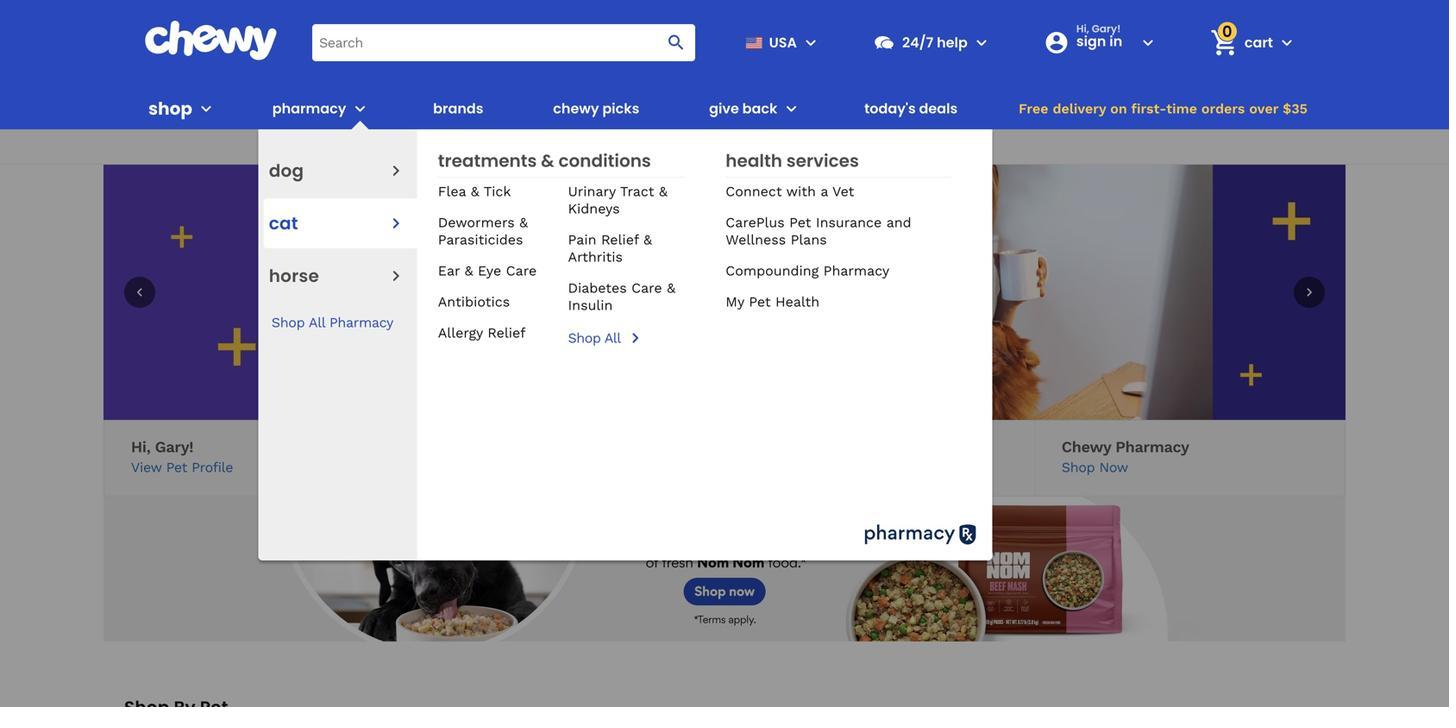Task type: locate. For each thing, give the bounding box(es) containing it.
health services
[[726, 149, 859, 173]]

0 vertical spatial pet
[[790, 214, 812, 231]]

pet
[[790, 214, 812, 231], [749, 294, 771, 310], [166, 460, 187, 476]]

shop
[[148, 97, 192, 121]]

0 horizontal spatial chewy
[[553, 99, 599, 118]]

free
[[1019, 101, 1049, 117]]

shop for shop all pharmacy
[[272, 315, 305, 331]]

ear
[[438, 263, 460, 279]]

relief for pain
[[601, 232, 639, 248]]

menu image for shop popup button
[[196, 98, 217, 119]]

give back menu image
[[781, 98, 802, 119]]

1 vertical spatial chewy
[[1062, 438, 1112, 457]]

with left a
[[787, 183, 816, 200]]

chewy
[[553, 99, 599, 118], [1062, 438, 1112, 457]]

2 horizontal spatial shop
[[1062, 460, 1095, 476]]

24/7 help
[[903, 33, 968, 52]]

& right tract
[[659, 183, 668, 200]]

and
[[887, 214, 912, 231]]

1 horizontal spatial menu image
[[801, 32, 822, 53]]

shop all pharmacy link
[[266, 304, 399, 342]]

brands link
[[426, 88, 491, 129]]

1 horizontal spatial all
[[605, 330, 621, 346]]

Product search field
[[312, 24, 696, 61]]

pharmacy down horse menu 'icon'
[[330, 315, 393, 331]]

&
[[541, 149, 555, 173], [471, 183, 480, 200], [659, 183, 668, 200], [520, 214, 528, 231], [644, 232, 652, 248], [465, 263, 473, 279], [667, 280, 676, 296]]

0 horizontal spatial shop
[[272, 315, 305, 331]]

care right diabetes
[[632, 280, 662, 296]]

shop inside the chewy pharmacy shop now
[[1062, 460, 1095, 476]]

0 horizontal spatial menu image
[[196, 98, 217, 119]]

pet inside careplus pet insurance and wellness plans
[[790, 214, 812, 231]]

hi, for sign in
[[1077, 22, 1090, 36]]

order*
[[755, 137, 801, 156]]

urinary tract & kidneys
[[568, 183, 668, 217]]

1 horizontal spatial pet
[[749, 294, 771, 310]]

0 horizontal spatial relief
[[488, 325, 526, 341]]

first-
[[1132, 101, 1167, 117]]

0 horizontal spatial care
[[506, 263, 537, 279]]

2 vertical spatial pet
[[166, 460, 187, 476]]

gary! up view
[[155, 438, 193, 457]]

all inside shop all pharmacy link
[[309, 315, 325, 331]]

diabetes care & insulin
[[568, 280, 676, 314]]

all down insulin
[[605, 330, 621, 346]]

treatments & conditions
[[438, 149, 651, 173]]

1 vertical spatial care
[[632, 280, 662, 296]]

cat menu image
[[386, 213, 407, 234]]

24/7
[[903, 33, 934, 52]]

1 vertical spatial menu image
[[196, 98, 217, 119]]

hi, up view
[[131, 438, 151, 457]]

plans
[[791, 232, 827, 248]]

shop all link
[[568, 328, 685, 349]]

pharmacy down insurance at the top of page
[[824, 263, 890, 279]]

0 horizontal spatial pet
[[166, 460, 187, 476]]

menu image
[[801, 32, 822, 53], [196, 98, 217, 119]]

orders
[[1202, 101, 1246, 117]]

0 vertical spatial gary!
[[1092, 22, 1121, 36]]

1 horizontal spatial care
[[632, 280, 662, 296]]

all inside shop all link
[[605, 330, 621, 346]]

0 vertical spatial pharmacy
[[824, 263, 890, 279]]

menu image right shop
[[196, 98, 217, 119]]

0 vertical spatial relief
[[601, 232, 639, 248]]

menu image inside usa popup button
[[801, 32, 822, 53]]

2 horizontal spatial pharmacy
[[1116, 438, 1190, 457]]

pet right view
[[166, 460, 187, 476]]

1 horizontal spatial chewy
[[1062, 438, 1112, 457]]

pet up the plans
[[790, 214, 812, 231]]

relief up arthritis
[[601, 232, 639, 248]]

pet right "my"
[[749, 294, 771, 310]]

compounding pharmacy link
[[726, 263, 890, 279]]

free delivery on first-time orders over $35 button
[[1014, 88, 1313, 129]]

0 vertical spatial chewy
[[553, 99, 599, 118]]

shop down insulin
[[568, 330, 601, 346]]

kidneys
[[568, 201, 620, 217]]

hi,
[[1077, 22, 1090, 36], [131, 438, 151, 457]]

chewy up egift
[[553, 99, 599, 118]]

chewy inside the chewy pharmacy shop now
[[1062, 438, 1112, 457]]

chewy support image
[[873, 31, 896, 54]]

wellness
[[726, 232, 786, 248]]

0 vertical spatial care
[[506, 263, 537, 279]]

2 horizontal spatial pet
[[790, 214, 812, 231]]

give
[[709, 99, 739, 118]]

careplus pet insurance and wellness plans
[[726, 214, 912, 248]]

& inside urinary tract & kidneys
[[659, 183, 668, 200]]

chewy inside "link"
[[553, 99, 599, 118]]

0 horizontal spatial gary!
[[155, 438, 193, 457]]

1 horizontal spatial gary!
[[1092, 22, 1121, 36]]

0 horizontal spatial pharmacy
[[330, 315, 393, 331]]

usa button
[[739, 22, 822, 63]]

1 horizontal spatial shop
[[568, 330, 601, 346]]

chewy home image
[[144, 21, 278, 60]]

hi, left in
[[1077, 22, 1090, 36]]

cart
[[1245, 33, 1274, 52]]

0 vertical spatial menu image
[[801, 32, 822, 53]]

1 vertical spatial pet
[[749, 294, 771, 310]]

1 horizontal spatial with
[[787, 183, 816, 200]]

sign
[[1077, 31, 1107, 51]]

help menu image
[[972, 32, 992, 53]]

pharmacy up now
[[1116, 438, 1190, 457]]

pharmacy
[[824, 263, 890, 279], [330, 315, 393, 331], [1116, 438, 1190, 457]]

& up parasiticides
[[520, 214, 528, 231]]

a
[[821, 183, 829, 200]]

chewy pharmacy shop now
[[1062, 438, 1190, 476]]

my pet health
[[726, 294, 820, 310]]

& down tract
[[644, 232, 652, 248]]

delivery
[[1053, 101, 1107, 117]]

0 vertical spatial with
[[650, 137, 680, 156]]

antibiotics link
[[438, 294, 510, 310]]

shop left now
[[1062, 460, 1095, 476]]

1 horizontal spatial hi,
[[1077, 22, 1090, 36]]

today's deals
[[865, 99, 958, 118]]

1 vertical spatial gary!
[[155, 438, 193, 457]]

shop
[[272, 315, 305, 331], [568, 330, 601, 346], [1062, 460, 1095, 476]]

shop down horse
[[272, 315, 305, 331]]

with
[[650, 137, 680, 156], [787, 183, 816, 200]]

all down horse
[[309, 315, 325, 331]]

allergy
[[438, 325, 483, 341]]

relief inside pain relief & arthritis
[[601, 232, 639, 248]]

hi, for view pet profile
[[131, 438, 151, 457]]

1 vertical spatial hi,
[[131, 438, 151, 457]]

shop button
[[148, 88, 217, 129]]

connect with a vet
[[726, 183, 855, 200]]

parasiticides
[[438, 232, 523, 248]]

0 horizontal spatial hi,
[[131, 438, 151, 457]]

relief down "antibiotics" link at the left of page
[[488, 325, 526, 341]]

with right card
[[650, 137, 680, 156]]

dog menu image
[[386, 160, 407, 182]]

relief
[[601, 232, 639, 248], [488, 325, 526, 341]]

0 vertical spatial hi,
[[1077, 22, 1090, 36]]

tract
[[620, 183, 655, 200]]

hi, inside hi, gary! sign in
[[1077, 22, 1090, 36]]

2 vertical spatial pharmacy
[[1116, 438, 1190, 457]]

chewy for chewy picks
[[553, 99, 599, 118]]

40% off your first autoship order of fresh nom nom food* shop now. image
[[104, 497, 1346, 642]]

urinary
[[568, 183, 616, 200]]

menu image right usa
[[801, 32, 822, 53]]

services
[[787, 149, 859, 173]]

diabetes care & insulin link
[[568, 280, 676, 314]]

1 horizontal spatial relief
[[601, 232, 639, 248]]

0 horizontal spatial all
[[309, 315, 325, 331]]

& right ear
[[465, 263, 473, 279]]

tick
[[484, 183, 511, 200]]

chewy up now
[[1062, 438, 1112, 457]]

welcome
[[834, 137, 904, 156]]

gary! inside the hi, gary! view pet profile
[[155, 438, 193, 457]]

care right eye
[[506, 263, 537, 279]]

0 horizontal spatial with
[[650, 137, 680, 156]]

24/7 help link
[[866, 22, 968, 63]]

gary! left account menu image
[[1092, 22, 1121, 36]]

menu image inside shop popup button
[[196, 98, 217, 119]]

& left "my"
[[667, 280, 676, 296]]

chewy picks
[[553, 99, 640, 118]]

gary! inside hi, gary! sign in
[[1092, 22, 1121, 36]]

horse
[[269, 264, 319, 288]]

flea & tick link
[[438, 183, 511, 200]]

1 vertical spatial relief
[[488, 325, 526, 341]]

& inside diabetes care & insulin
[[667, 280, 676, 296]]

pharmacy inside the chewy pharmacy shop now
[[1116, 438, 1190, 457]]

hi, inside the hi, gary! view pet profile
[[131, 438, 151, 457]]

care
[[506, 263, 537, 279], [632, 280, 662, 296]]

pain relief & arthritis
[[568, 232, 652, 265]]

$35
[[1283, 101, 1308, 117]]

hi, gary! view pet profile
[[131, 438, 233, 476]]

pharmacy logo image
[[865, 525, 978, 545]]

1 horizontal spatial pharmacy
[[824, 263, 890, 279]]



Task type: vqa. For each thing, say whether or not it's contained in the screenshot.
Cat link
yes



Task type: describe. For each thing, give the bounding box(es) containing it.
menu image for usa popup button
[[801, 32, 822, 53]]

usa
[[769, 33, 797, 52]]

shop all pharmacy
[[272, 315, 393, 331]]

profile
[[192, 460, 233, 476]]

horse menu image
[[386, 265, 407, 287]]

shop for shop all
[[568, 330, 601, 346]]

care inside diabetes care & insulin
[[632, 280, 662, 296]]

account menu image
[[1138, 32, 1159, 53]]

in
[[1110, 31, 1123, 51]]

gary! for pet
[[155, 438, 193, 457]]

view
[[131, 460, 162, 476]]

flea
[[438, 183, 466, 200]]

treatments
[[438, 149, 537, 173]]

cart menu image
[[1277, 32, 1298, 53]]

help
[[937, 33, 968, 52]]

compounding
[[726, 263, 819, 279]]

careplus
[[726, 214, 785, 231]]

shop all
[[568, 330, 621, 346]]

my pet health link
[[726, 294, 820, 310]]

careplus pet insurance and wellness plans link
[[726, 214, 912, 248]]

compounding pharmacy
[[726, 263, 890, 279]]

conditions
[[559, 149, 651, 173]]

allergy relief
[[438, 325, 526, 341]]

& inside dewormers & parasiticides
[[520, 214, 528, 231]]

over
[[1250, 101, 1279, 117]]

time
[[1167, 101, 1198, 117]]

urinary tract & kidneys link
[[568, 183, 668, 217]]

dog link
[[269, 152, 304, 190]]

hi, gary! sign in
[[1077, 22, 1123, 51]]

egift
[[576, 137, 610, 156]]

health
[[776, 294, 820, 310]]

first
[[724, 137, 751, 156]]

insulin
[[568, 297, 613, 314]]

my
[[726, 294, 745, 310]]

eye
[[478, 263, 502, 279]]

cat link
[[269, 205, 298, 243]]

pharmacy for compounding
[[824, 263, 890, 279]]

1 vertical spatial with
[[787, 183, 816, 200]]

back
[[743, 99, 778, 118]]

& inside pain relief & arthritis
[[644, 232, 652, 248]]

& left egift
[[541, 149, 555, 173]]

pharmacy menu image
[[350, 98, 371, 119]]

pet for careplus
[[790, 214, 812, 231]]

pharmacy link
[[266, 88, 346, 129]]

chewy for chewy pharmacy shop now
[[1062, 438, 1112, 457]]

connect
[[726, 183, 782, 200]]

horse link
[[269, 257, 319, 295]]

submit search image
[[666, 32, 687, 53]]

dog
[[269, 159, 304, 183]]

& left tick
[[471, 183, 480, 200]]

give back link
[[703, 88, 778, 129]]

allergy relief link
[[438, 325, 526, 341]]

site banner
[[0, 0, 1450, 561]]

health
[[726, 149, 783, 173]]

connect with a vet link
[[726, 183, 855, 200]]

cat
[[269, 211, 298, 236]]

pet inside the hi, gary! view pet profile
[[166, 460, 187, 476]]

all for shop all pharmacy
[[309, 315, 325, 331]]

dewormers
[[438, 214, 515, 231]]

diabetes
[[568, 280, 627, 296]]

gary! for in
[[1092, 22, 1121, 36]]

on
[[1111, 101, 1128, 117]]

today's
[[865, 99, 916, 118]]

items image
[[1209, 28, 1240, 58]]

pharmacy
[[272, 99, 346, 118]]

use
[[804, 137, 830, 156]]

$20
[[546, 137, 572, 156]]

picks
[[603, 99, 640, 118]]

$20 egift card with $49+ first order* use welcome link
[[0, 129, 1450, 165]]

pain
[[568, 232, 597, 248]]

pain relief & arthritis link
[[568, 232, 652, 265]]

1 vertical spatial pharmacy
[[330, 315, 393, 331]]

Search text field
[[312, 24, 696, 61]]

card
[[613, 137, 646, 156]]

free delivery on first-time orders over $35
[[1019, 101, 1308, 117]]

dewormers & parasiticides
[[438, 214, 528, 248]]

now
[[1100, 460, 1129, 476]]

give back
[[709, 99, 778, 118]]

pet for my
[[749, 294, 771, 310]]

with inside $20 egift card with $49+ first order* use welcome "link"
[[650, 137, 680, 156]]

relief for allergy
[[488, 325, 526, 341]]

dewormers & parasiticides link
[[438, 214, 528, 248]]

vet
[[833, 183, 855, 200]]

$20 egift card with $49+ first order* use welcome
[[546, 137, 904, 156]]

today's deals link
[[858, 88, 965, 129]]

$49+
[[684, 137, 720, 156]]

insurance that can cover 100% of rx costs. learn more. image
[[104, 165, 1346, 420]]

all for shop all
[[605, 330, 621, 346]]

antibiotics
[[438, 294, 510, 310]]

ear & eye care
[[438, 263, 537, 279]]

flea & tick
[[438, 183, 511, 200]]

pharmacy for chewy
[[1116, 438, 1190, 457]]



